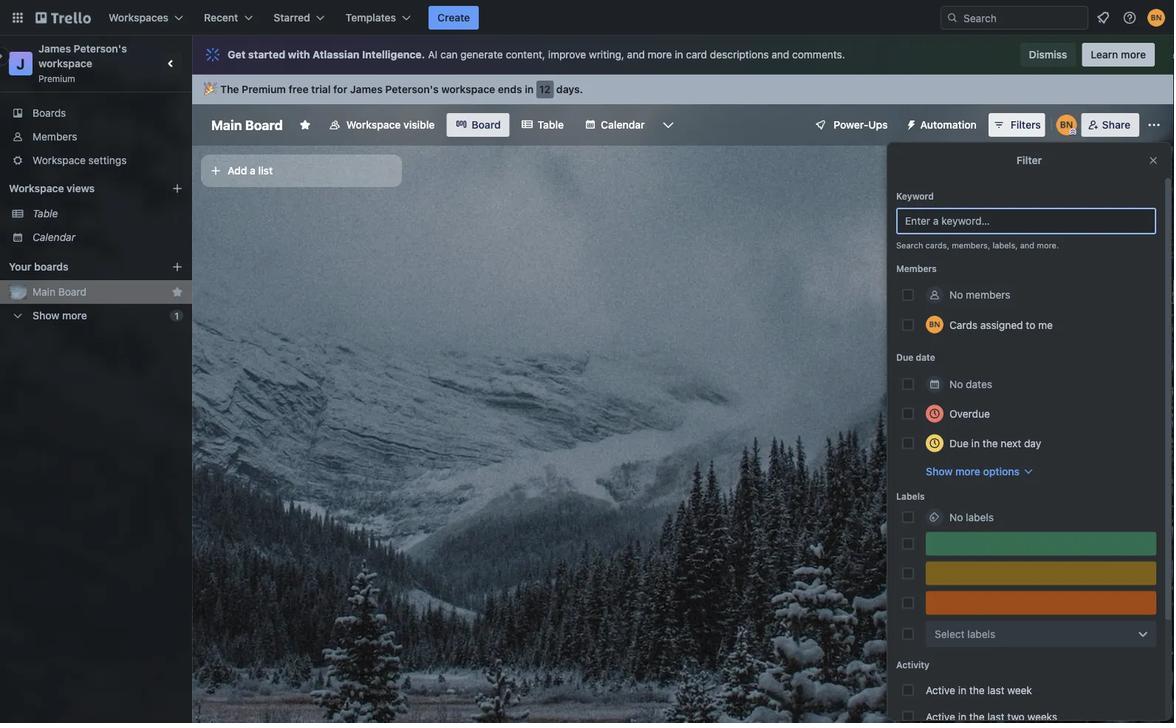 Task type: vqa. For each thing, say whether or not it's contained in the screenshot.
topmost Greg Robinson (gregrobinson96) icon
no



Task type: describe. For each thing, give the bounding box(es) containing it.
the
[[220, 83, 239, 95]]

learn
[[1092, 48, 1119, 61]]

date
[[917, 352, 936, 363]]

customize views image
[[662, 118, 676, 132]]

ben nelson (bennelson96) image inside primary element
[[1148, 9, 1166, 27]]

no labels
[[950, 511, 995, 523]]

automation
[[921, 119, 977, 131]]

members
[[967, 289, 1011, 301]]

share button
[[1082, 113, 1140, 137]]

primary element
[[0, 0, 1175, 35]]

automation button
[[900, 113, 986, 137]]

james peterson's workspace link
[[38, 43, 130, 70]]

power-
[[834, 119, 869, 131]]

0 notifications image
[[1095, 9, 1113, 27]]

options
[[984, 465, 1020, 477]]

james peterson's workspace premium
[[38, 43, 130, 84]]

main board inside text field
[[211, 117, 283, 133]]

learn more link
[[1083, 43, 1156, 67]]

active in the last two weeks
[[927, 711, 1058, 723]]

next
[[1002, 437, 1022, 449]]

workspaces button
[[100, 6, 192, 30]]

boards
[[34, 261, 69, 273]]

🎉 the premium free trial for james peterson's workspace ends in 12 days.
[[204, 83, 584, 95]]

the for week
[[970, 684, 985, 696]]

peterson's inside james peterson's workspace premium
[[74, 43, 127, 55]]

power-ups button
[[805, 113, 897, 137]]

due in the next day
[[950, 437, 1042, 449]]

select
[[935, 628, 965, 640]]

improve
[[548, 48, 587, 61]]

labels,
[[993, 241, 1019, 250]]

assigned
[[981, 319, 1024, 331]]

back to home image
[[35, 6, 91, 30]]

starred button
[[265, 6, 334, 30]]

dismiss button
[[1021, 43, 1077, 67]]

1 horizontal spatial ben nelson (bennelson96) image
[[1057, 115, 1078, 135]]

cards assigned to me
[[950, 319, 1054, 331]]

workspace visible
[[347, 119, 435, 131]]

more for show more options
[[956, 465, 981, 477]]

descriptions
[[710, 48, 769, 61]]

0 horizontal spatial ben nelson (bennelson96) image
[[927, 316, 944, 333]]

workspace views
[[9, 182, 95, 194]]

banner containing 🎉
[[192, 75, 1175, 104]]

recent
[[204, 11, 238, 24]]

your boards
[[9, 261, 69, 273]]

get started with atlassian intelligence.
[[228, 48, 425, 61]]

add a list
[[228, 165, 273, 177]]

boards
[[33, 107, 66, 119]]

more for show more
[[62, 309, 87, 322]]

your boards with 2 items element
[[9, 258, 149, 276]]

the for two
[[970, 711, 985, 723]]

last for two
[[988, 711, 1005, 723]]

started
[[248, 48, 286, 61]]

visible
[[404, 119, 435, 131]]

1 horizontal spatial and
[[772, 48, 790, 61]]

select labels
[[935, 628, 996, 640]]

main board link
[[33, 285, 166, 299]]

boards link
[[0, 101, 192, 125]]

labels for select labels
[[968, 628, 996, 640]]

Enter a keyword… text field
[[897, 208, 1157, 234]]

intelligence.
[[362, 48, 425, 61]]

workspaces
[[109, 11, 169, 24]]

0 vertical spatial calendar
[[601, 119, 645, 131]]

more left card
[[648, 48, 673, 61]]

your
[[9, 261, 31, 273]]

workspace for workspace settings
[[33, 154, 86, 166]]

get
[[228, 48, 246, 61]]

star or unstar board image
[[299, 119, 311, 131]]

workspace inside james peterson's workspace premium
[[38, 57, 92, 70]]

last for week
[[988, 684, 1005, 696]]

create a view image
[[172, 183, 183, 194]]

the for day
[[983, 437, 999, 449]]

cards,
[[926, 241, 950, 250]]

create button
[[429, 6, 479, 30]]

add board image
[[172, 261, 183, 273]]

content,
[[506, 48, 546, 61]]

recent button
[[195, 6, 262, 30]]

1 horizontal spatial members
[[897, 263, 938, 274]]

main inside text field
[[211, 117, 242, 133]]

starred
[[274, 11, 310, 24]]

week
[[1008, 684, 1033, 696]]

ends
[[498, 83, 523, 95]]

in for due in the next day
[[972, 437, 980, 449]]

day
[[1025, 437, 1042, 449]]

Board name text field
[[204, 113, 290, 137]]

12
[[540, 83, 551, 95]]

1 horizontal spatial table link
[[513, 113, 573, 137]]

activity
[[897, 660, 930, 670]]

filters button
[[989, 113, 1046, 137]]

active in the last week
[[927, 684, 1033, 696]]

learn more
[[1092, 48, 1147, 61]]

free
[[289, 83, 309, 95]]

no for no members
[[950, 289, 964, 301]]

1 horizontal spatial workspace
[[442, 83, 496, 95]]

color: orange, title: none element
[[927, 591, 1157, 615]]

j
[[16, 55, 25, 72]]

0 horizontal spatial and
[[628, 48, 645, 61]]

dismiss
[[1030, 48, 1068, 61]]

workspace settings link
[[0, 149, 192, 172]]

workspace settings
[[33, 154, 127, 166]]

list
[[258, 165, 273, 177]]

can
[[441, 48, 458, 61]]

workspace for workspace views
[[9, 182, 64, 194]]

with
[[288, 48, 310, 61]]

premium inside james peterson's workspace premium
[[38, 73, 75, 84]]

labels for no labels
[[967, 511, 995, 523]]

2 horizontal spatial and
[[1021, 241, 1035, 250]]

close popover image
[[1148, 155, 1160, 166]]

1 vertical spatial main board
[[33, 286, 86, 298]]

more for learn more
[[1122, 48, 1147, 61]]

in for active in the last two weeks
[[959, 711, 967, 723]]

0 horizontal spatial table link
[[33, 206, 183, 221]]

board inside main board link
[[58, 286, 86, 298]]

board link
[[447, 113, 510, 137]]

add a list button
[[201, 155, 402, 187]]

show more options button
[[927, 464, 1035, 479]]

weeks
[[1028, 711, 1058, 723]]



Task type: locate. For each thing, give the bounding box(es) containing it.
board inside board link
[[472, 119, 501, 131]]

1 vertical spatial workspace
[[442, 83, 496, 95]]

2 no from the top
[[950, 378, 964, 390]]

due date
[[897, 352, 936, 363]]

0 horizontal spatial members
[[33, 131, 77, 143]]

to
[[1027, 319, 1036, 331]]

1 horizontal spatial main
[[211, 117, 242, 133]]

two
[[1008, 711, 1025, 723]]

ben nelson (bennelson96) image right open information menu icon at the right top of the page
[[1148, 9, 1166, 27]]

1 vertical spatial show
[[927, 465, 953, 477]]

0 horizontal spatial peterson's
[[74, 43, 127, 55]]

1
[[175, 311, 179, 321]]

peterson's up visible
[[386, 83, 439, 95]]

main board up show more
[[33, 286, 86, 298]]

show more
[[33, 309, 87, 322]]

james right for
[[350, 83, 383, 95]]

show inside button
[[927, 465, 953, 477]]

filters
[[1011, 119, 1042, 131]]

atlassian intelligence logo image
[[204, 46, 222, 64]]

2 last from the top
[[988, 711, 1005, 723]]

0 vertical spatial members
[[33, 131, 77, 143]]

members inside 'members' link
[[33, 131, 77, 143]]

1 horizontal spatial due
[[950, 437, 969, 449]]

atlassian
[[313, 48, 360, 61]]

cards
[[950, 319, 978, 331]]

color: green, title: none element
[[927, 532, 1157, 556]]

workspace up board link
[[442, 83, 496, 95]]

more right the learn
[[1122, 48, 1147, 61]]

1 vertical spatial calendar
[[33, 231, 75, 243]]

1 horizontal spatial peterson's
[[386, 83, 439, 95]]

for
[[334, 83, 348, 95]]

views
[[67, 182, 95, 194]]

more inside button
[[956, 465, 981, 477]]

🎉
[[204, 83, 214, 95]]

1 vertical spatial table link
[[33, 206, 183, 221]]

search cards, members, labels, and more.
[[897, 241, 1060, 250]]

search
[[897, 241, 924, 250]]

dates
[[967, 378, 993, 390]]

labels down the show more options button
[[967, 511, 995, 523]]

last
[[988, 684, 1005, 696], [988, 711, 1005, 723]]

in for active in the last week
[[959, 684, 967, 696]]

board down your boards with 2 items element
[[58, 286, 86, 298]]

active down "activity"
[[927, 684, 956, 696]]

calendar link up your boards with 2 items element
[[33, 230, 183, 245]]

2 vertical spatial no
[[950, 511, 964, 523]]

no dates
[[950, 378, 993, 390]]

power-ups
[[834, 119, 888, 131]]

calendar left customize views image
[[601, 119, 645, 131]]

2 vertical spatial ben nelson (bennelson96) image
[[927, 316, 944, 333]]

workspace for workspace visible
[[347, 119, 401, 131]]

0 vertical spatial the
[[983, 437, 999, 449]]

1 vertical spatial labels
[[968, 628, 996, 640]]

show for show more options
[[927, 465, 953, 477]]

1 horizontal spatial premium
[[242, 83, 286, 95]]

table
[[538, 119, 564, 131], [33, 207, 58, 220]]

1 horizontal spatial main board
[[211, 117, 283, 133]]

workspace navigation collapse icon image
[[161, 53, 182, 74]]

active
[[927, 684, 956, 696], [927, 711, 956, 723]]

0 horizontal spatial james
[[38, 43, 71, 55]]

1 vertical spatial table
[[33, 207, 58, 220]]

this member is an admin of this board. image
[[1070, 129, 1077, 135]]

premium
[[38, 73, 75, 84], [242, 83, 286, 95]]

more.
[[1038, 241, 1060, 250]]

0 vertical spatial workspace
[[38, 57, 92, 70]]

1 vertical spatial main
[[33, 286, 55, 298]]

banner
[[192, 75, 1175, 104]]

and right writing,
[[628, 48, 645, 61]]

2 horizontal spatial ben nelson (bennelson96) image
[[1148, 9, 1166, 27]]

3 no from the top
[[950, 511, 964, 523]]

0 vertical spatial calendar link
[[576, 113, 654, 137]]

1 vertical spatial due
[[950, 437, 969, 449]]

more left options
[[956, 465, 981, 477]]

ups
[[869, 119, 888, 131]]

calendar link
[[576, 113, 654, 137], [33, 230, 183, 245]]

overdue
[[950, 407, 991, 420]]

board
[[245, 117, 283, 133], [472, 119, 501, 131], [58, 286, 86, 298]]

due for due date
[[897, 352, 914, 363]]

show menu image
[[1148, 118, 1162, 132]]

show
[[33, 309, 59, 322], [927, 465, 953, 477]]

1 vertical spatial peterson's
[[386, 83, 439, 95]]

workspace down 🎉 the premium free trial for james peterson's workspace ends in 12 days.
[[347, 119, 401, 131]]

workspace visible button
[[320, 113, 444, 137]]

board left star or unstar board image
[[245, 117, 283, 133]]

comments.
[[793, 48, 846, 61]]

j link
[[9, 52, 33, 75]]

premium down james peterson's workspace link
[[38, 73, 75, 84]]

1 vertical spatial no
[[950, 378, 964, 390]]

0 vertical spatial last
[[988, 684, 1005, 696]]

1 last from the top
[[988, 684, 1005, 696]]

confetti image
[[204, 83, 214, 95]]

sm image
[[900, 113, 921, 134]]

no for no dates
[[950, 378, 964, 390]]

1 horizontal spatial james
[[350, 83, 383, 95]]

table link
[[513, 113, 573, 137], [33, 206, 183, 221]]

0 vertical spatial peterson's
[[74, 43, 127, 55]]

due
[[897, 352, 914, 363], [950, 437, 969, 449]]

premium right the
[[242, 83, 286, 95]]

1 vertical spatial members
[[897, 263, 938, 274]]

active for active in the last week
[[927, 684, 956, 696]]

show down boards
[[33, 309, 59, 322]]

1 horizontal spatial table
[[538, 119, 564, 131]]

1 vertical spatial ben nelson (bennelson96) image
[[1057, 115, 1078, 135]]

0 vertical spatial active
[[927, 684, 956, 696]]

calendar link left customize views image
[[576, 113, 654, 137]]

2 vertical spatial workspace
[[9, 182, 64, 194]]

0 horizontal spatial table
[[33, 207, 58, 220]]

due for due in the next day
[[950, 437, 969, 449]]

no up the "cards" at top
[[950, 289, 964, 301]]

workspace right 'j' link
[[38, 57, 92, 70]]

table link down 12
[[513, 113, 573, 137]]

members
[[33, 131, 77, 143], [897, 263, 938, 274]]

1 no from the top
[[950, 289, 964, 301]]

workspace
[[347, 119, 401, 131], [33, 154, 86, 166], [9, 182, 64, 194]]

0 vertical spatial workspace
[[347, 119, 401, 131]]

1 vertical spatial the
[[970, 684, 985, 696]]

1 vertical spatial active
[[927, 711, 956, 723]]

ai can generate content, improve writing, and more in card descriptions and comments.
[[428, 48, 846, 61]]

main down your boards
[[33, 286, 55, 298]]

main down the
[[211, 117, 242, 133]]

1 vertical spatial calendar link
[[33, 230, 183, 245]]

main
[[211, 117, 242, 133], [33, 286, 55, 298]]

in left card
[[675, 48, 684, 61]]

calendar up boards
[[33, 231, 75, 243]]

no members
[[950, 289, 1011, 301]]

0 horizontal spatial workspace
[[38, 57, 92, 70]]

color: yellow, title: none element
[[927, 562, 1157, 585]]

me
[[1039, 319, 1054, 331]]

0 horizontal spatial main
[[33, 286, 55, 298]]

labels
[[897, 491, 925, 502]]

ben nelson (bennelson96) image left the "cards" at top
[[927, 316, 944, 333]]

board inside "main board" text field
[[245, 117, 283, 133]]

and left comments.
[[772, 48, 790, 61]]

active for active in the last two weeks
[[927, 711, 956, 723]]

1 vertical spatial last
[[988, 711, 1005, 723]]

2 horizontal spatial board
[[472, 119, 501, 131]]

ben nelson (bennelson96) image right the filters
[[1057, 115, 1078, 135]]

workspace up workspace views
[[33, 154, 86, 166]]

1 horizontal spatial board
[[245, 117, 283, 133]]

writing,
[[589, 48, 625, 61]]

due left 'date' at the right of the page
[[897, 352, 914, 363]]

0 horizontal spatial due
[[897, 352, 914, 363]]

calendar
[[601, 119, 645, 131], [33, 231, 75, 243]]

0 horizontal spatial main board
[[33, 286, 86, 298]]

in up show more options
[[972, 437, 980, 449]]

ai
[[428, 48, 438, 61]]

due up show more options
[[950, 437, 969, 449]]

0 vertical spatial main
[[211, 117, 242, 133]]

the left next
[[983, 437, 999, 449]]

1 vertical spatial workspace
[[33, 154, 86, 166]]

add
[[228, 165, 247, 177]]

keyword
[[897, 191, 935, 201]]

last left two
[[988, 711, 1005, 723]]

templates button
[[337, 6, 420, 30]]

james down back to home image
[[38, 43, 71, 55]]

james
[[38, 43, 71, 55], [350, 83, 383, 95]]

1 horizontal spatial calendar link
[[576, 113, 654, 137]]

members down boards
[[33, 131, 77, 143]]

james inside james peterson's workspace premium
[[38, 43, 71, 55]]

members link
[[0, 125, 192, 149]]

0 vertical spatial labels
[[967, 511, 995, 523]]

settings
[[88, 154, 127, 166]]

0 horizontal spatial board
[[58, 286, 86, 298]]

a
[[250, 165, 256, 177]]

in left 12
[[525, 83, 534, 95]]

workspace left views
[[9, 182, 64, 194]]

the down active in the last week at the right bottom
[[970, 711, 985, 723]]

0 vertical spatial james
[[38, 43, 71, 55]]

0 vertical spatial due
[[897, 352, 914, 363]]

table link down views
[[33, 206, 183, 221]]

labels
[[967, 511, 995, 523], [968, 628, 996, 640]]

active down active in the last week at the right bottom
[[927, 711, 956, 723]]

0 vertical spatial show
[[33, 309, 59, 322]]

2 vertical spatial the
[[970, 711, 985, 723]]

and
[[628, 48, 645, 61], [772, 48, 790, 61], [1021, 241, 1035, 250]]

0 horizontal spatial show
[[33, 309, 59, 322]]

in
[[675, 48, 684, 61], [525, 83, 534, 95], [972, 437, 980, 449], [959, 684, 967, 696], [959, 711, 967, 723]]

create
[[438, 11, 470, 24]]

board down 'ends'
[[472, 119, 501, 131]]

Search field
[[959, 7, 1088, 29]]

and left more.
[[1021, 241, 1035, 250]]

in up active in the last two weeks
[[959, 684, 967, 696]]

share
[[1103, 119, 1131, 131]]

show up "no labels"
[[927, 465, 953, 477]]

0 vertical spatial table link
[[513, 113, 573, 137]]

card
[[686, 48, 708, 61]]

show more options
[[927, 465, 1020, 477]]

0 horizontal spatial calendar
[[33, 231, 75, 243]]

open information menu image
[[1123, 10, 1138, 25]]

1 horizontal spatial show
[[927, 465, 953, 477]]

table down 12
[[538, 119, 564, 131]]

0 vertical spatial table
[[538, 119, 564, 131]]

search image
[[947, 12, 959, 24]]

0 horizontal spatial calendar link
[[33, 230, 183, 245]]

no left dates
[[950, 378, 964, 390]]

workspace inside button
[[347, 119, 401, 131]]

peterson's down back to home image
[[74, 43, 127, 55]]

0 vertical spatial no
[[950, 289, 964, 301]]

show for show more
[[33, 309, 59, 322]]

1 horizontal spatial calendar
[[601, 119, 645, 131]]

0 vertical spatial main board
[[211, 117, 283, 133]]

last left week
[[988, 684, 1005, 696]]

days.
[[557, 83, 584, 95]]

table down workspace views
[[33, 207, 58, 220]]

ben nelson (bennelson96) image
[[1148, 9, 1166, 27], [1057, 115, 1078, 135], [927, 316, 944, 333]]

labels right select
[[968, 628, 996, 640]]

0 vertical spatial ben nelson (bennelson96) image
[[1148, 9, 1166, 27]]

no for no labels
[[950, 511, 964, 523]]

main board down the
[[211, 117, 283, 133]]

no down show more options
[[950, 511, 964, 523]]

more down main board link at the top of page
[[62, 309, 87, 322]]

1 active from the top
[[927, 684, 956, 696]]

in down active in the last week at the right bottom
[[959, 711, 967, 723]]

the up active in the last two weeks
[[970, 684, 985, 696]]

filter
[[1017, 154, 1043, 166]]

2 active from the top
[[927, 711, 956, 723]]

trial
[[311, 83, 331, 95]]

starred icon image
[[172, 286, 183, 298]]

1 vertical spatial james
[[350, 83, 383, 95]]

members down search
[[897, 263, 938, 274]]

0 horizontal spatial premium
[[38, 73, 75, 84]]



